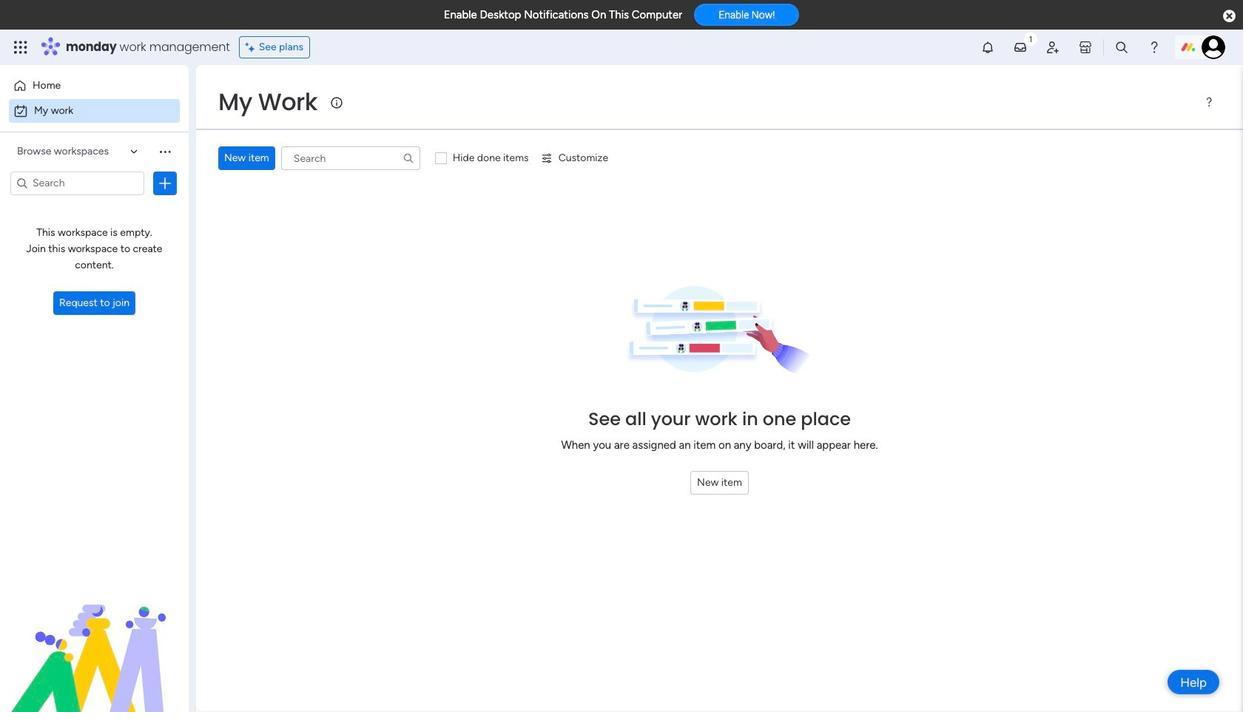 Task type: vqa. For each thing, say whether or not it's contained in the screenshot.
'v2 ellipsis' image
no



Task type: locate. For each thing, give the bounding box(es) containing it.
notifications image
[[981, 40, 995, 55]]

monday marketplace image
[[1078, 40, 1093, 55]]

help image
[[1147, 40, 1162, 55]]

None search field
[[281, 147, 420, 170]]

1 vertical spatial option
[[9, 99, 180, 123]]

search image
[[402, 152, 414, 164]]

dapulse close image
[[1223, 9, 1236, 24]]

1 image
[[1024, 30, 1038, 47]]

workspace options image
[[158, 144, 172, 159]]

0 vertical spatial option
[[9, 74, 180, 98]]

1 option from the top
[[9, 74, 180, 98]]

menu image
[[1203, 96, 1215, 108]]

welcome to my work feature image image
[[626, 286, 813, 377]]

search everything image
[[1115, 40, 1129, 55]]

2 option from the top
[[9, 99, 180, 123]]

Filter dashboard by text search field
[[281, 147, 420, 170]]

option
[[9, 74, 180, 98], [9, 99, 180, 123]]

kendall parks image
[[1202, 36, 1226, 59]]



Task type: describe. For each thing, give the bounding box(es) containing it.
select product image
[[13, 40, 28, 55]]

Search in workspace field
[[31, 175, 124, 192]]

options image
[[158, 176, 172, 191]]

invite members image
[[1046, 40, 1061, 55]]

see plans image
[[246, 39, 259, 56]]

lottie animation image
[[0, 563, 189, 713]]

lottie animation element
[[0, 563, 189, 713]]

update feed image
[[1013, 40, 1028, 55]]



